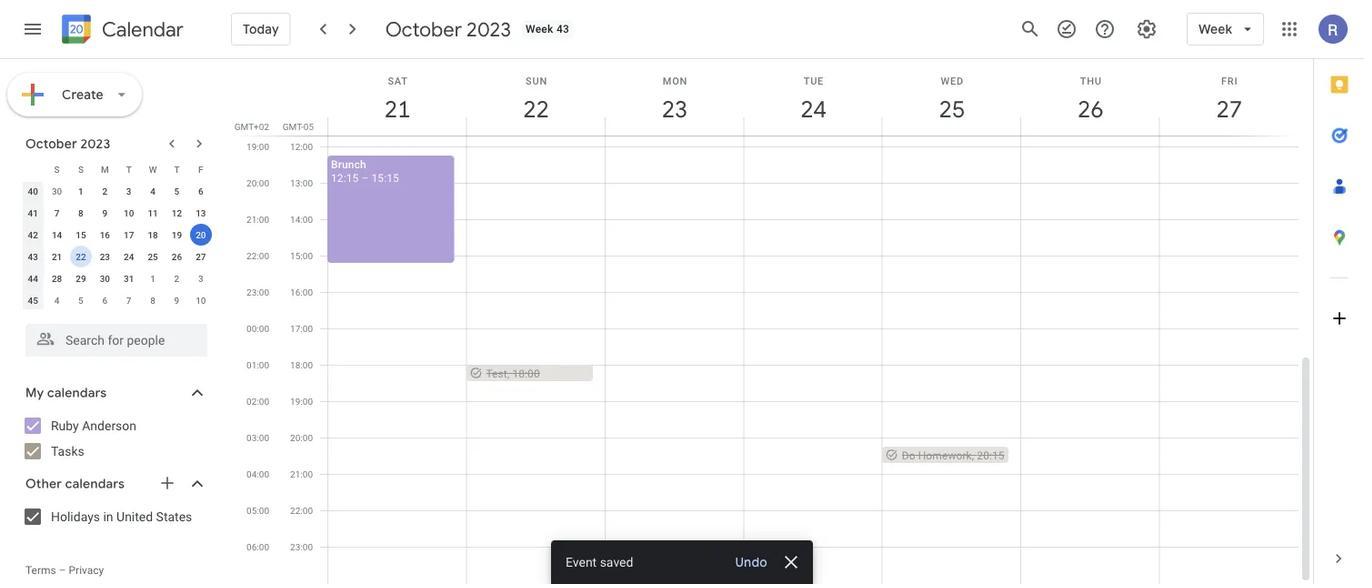 Task type: locate. For each thing, give the bounding box(es) containing it.
13 element
[[190, 202, 212, 224]]

1 horizontal spatial 1
[[150, 273, 156, 284]]

24
[[800, 94, 826, 124], [124, 251, 134, 262]]

calendar heading
[[98, 17, 184, 42]]

1 vertical spatial 26
[[172, 251, 182, 262]]

1 horizontal spatial s
[[78, 164, 84, 175]]

4 up 11 element
[[150, 186, 156, 197]]

0 vertical spatial 10
[[124, 207, 134, 218]]

tue
[[804, 75, 824, 86]]

23 element
[[94, 246, 116, 268]]

06:00
[[247, 541, 269, 552]]

november 1 element
[[142, 268, 164, 289]]

27 down fri
[[1216, 94, 1242, 124]]

7 down 31 "element"
[[126, 295, 132, 306]]

1 horizontal spatial 24
[[800, 94, 826, 124]]

26
[[1077, 94, 1103, 124], [172, 251, 182, 262]]

– right the terms link
[[59, 564, 66, 577]]

november 6 element
[[94, 289, 116, 311]]

20, today element
[[190, 224, 212, 246]]

event saved
[[566, 555, 634, 570]]

calendars up the 'ruby'
[[47, 385, 107, 401]]

november 5 element
[[70, 289, 92, 311]]

1 down "25" element at the top left of the page
[[150, 273, 156, 284]]

0 vertical spatial 1
[[78, 186, 84, 197]]

row
[[21, 158, 213, 180], [21, 180, 213, 202], [21, 202, 213, 224], [21, 224, 213, 246], [21, 246, 213, 268], [21, 268, 213, 289], [21, 289, 213, 311]]

10
[[124, 207, 134, 218], [196, 295, 206, 306]]

1 vertical spatial 19:00
[[290, 396, 313, 407]]

1 t from the left
[[126, 164, 132, 175]]

0 horizontal spatial 5
[[78, 295, 84, 306]]

23:00 up 00:00 at the bottom left of the page
[[247, 287, 269, 298]]

1 horizontal spatial 4
[[150, 186, 156, 197]]

1 right september 30 element
[[78, 186, 84, 197]]

tue 24
[[800, 75, 826, 124]]

1 vertical spatial 21:00
[[290, 469, 313, 480]]

s left m
[[78, 164, 84, 175]]

27
[[1216, 94, 1242, 124], [196, 251, 206, 262]]

settings menu image
[[1137, 18, 1158, 40]]

18:00 right test
[[513, 367, 540, 380]]

30 right 40
[[52, 186, 62, 197]]

0 horizontal spatial week
[[526, 23, 554, 35]]

18:00
[[290, 359, 313, 370], [513, 367, 540, 380]]

t right w
[[174, 164, 180, 175]]

25 down the wed at the top right of the page
[[938, 94, 964, 124]]

–
[[362, 172, 369, 184], [59, 564, 66, 577]]

0 horizontal spatial october
[[25, 136, 77, 152]]

24 down tue
[[800, 94, 826, 124]]

1 vertical spatial calendars
[[65, 476, 125, 492]]

fri
[[1222, 75, 1239, 86]]

do
[[902, 449, 916, 462]]

10 inside 10 element
[[124, 207, 134, 218]]

23 column header
[[605, 59, 745, 136]]

calendar
[[102, 17, 184, 42]]

4 down 28 element
[[54, 295, 60, 306]]

1
[[78, 186, 84, 197], [150, 273, 156, 284]]

8 down november 1 element
[[150, 295, 156, 306]]

0 vertical spatial 23:00
[[247, 287, 269, 298]]

1 row from the top
[[21, 158, 213, 180]]

s up september 30 element
[[54, 164, 60, 175]]

– inside the brunch 12:15 – 15:15
[[362, 172, 369, 184]]

1 vertical spatial 22
[[76, 251, 86, 262]]

20:00
[[247, 177, 269, 188], [290, 432, 313, 443]]

23:00
[[247, 287, 269, 298], [290, 541, 313, 552]]

t
[[126, 164, 132, 175], [174, 164, 180, 175]]

23 inside grid
[[100, 251, 110, 262]]

november 2 element
[[166, 268, 188, 289]]

week for week 43
[[526, 23, 554, 35]]

7 row from the top
[[21, 289, 213, 311]]

november 9 element
[[166, 289, 188, 311]]

22 cell
[[69, 246, 93, 268]]

9 down november 2 element
[[174, 295, 180, 306]]

6 down 30 element
[[102, 295, 108, 306]]

1 vertical spatial ,
[[972, 449, 975, 462]]

holidays
[[51, 509, 100, 524]]

2 s from the left
[[78, 164, 84, 175]]

sun 22
[[522, 75, 548, 124]]

0 vertical spatial 22
[[522, 94, 548, 124]]

1 vertical spatial 1
[[150, 273, 156, 284]]

1 vertical spatial 27
[[196, 251, 206, 262]]

main drawer image
[[22, 18, 44, 40]]

26 down thu
[[1077, 94, 1103, 124]]

1 horizontal spatial october 2023
[[386, 16, 511, 42]]

0 vertical spatial 21
[[384, 94, 410, 124]]

23
[[661, 94, 687, 124], [100, 251, 110, 262]]

0 horizontal spatial 21
[[52, 251, 62, 262]]

45
[[28, 295, 38, 306]]

1 horizontal spatial 8
[[150, 295, 156, 306]]

40
[[28, 186, 38, 197]]

21 down 'sat'
[[384, 94, 410, 124]]

november 7 element
[[118, 289, 140, 311]]

11 element
[[142, 202, 164, 224]]

19
[[172, 229, 182, 240]]

03:00
[[247, 432, 269, 443]]

0 horizontal spatial 30
[[52, 186, 62, 197]]

0 vertical spatial 23
[[661, 94, 687, 124]]

26 down 19
[[172, 251, 182, 262]]

19 element
[[166, 224, 188, 246]]

22 down sun
[[522, 94, 548, 124]]

None search field
[[0, 317, 226, 357]]

22:00 right '05:00'
[[290, 505, 313, 516]]

0 horizontal spatial 25
[[148, 251, 158, 262]]

10 for november 10 element
[[196, 295, 206, 306]]

0 vertical spatial ,
[[508, 367, 510, 380]]

0 vertical spatial –
[[362, 172, 369, 184]]

14:00
[[290, 214, 313, 225]]

1 horizontal spatial 22
[[522, 94, 548, 124]]

1 vertical spatial 24
[[124, 251, 134, 262]]

0 vertical spatial 21:00
[[247, 214, 269, 225]]

0 horizontal spatial t
[[126, 164, 132, 175]]

1 horizontal spatial 30
[[100, 273, 110, 284]]

1 vertical spatial 6
[[102, 295, 108, 306]]

24 link
[[793, 88, 835, 130]]

0 vertical spatial 4
[[150, 186, 156, 197]]

grid
[[233, 59, 1314, 584]]

05
[[304, 121, 314, 132]]

october up september 30 element
[[25, 136, 77, 152]]

22:00 left 15:00
[[247, 250, 269, 261]]

18 element
[[142, 224, 164, 246]]

7
[[54, 207, 60, 218], [126, 295, 132, 306]]

calendars up in
[[65, 476, 125, 492]]

1 inside november 1 element
[[150, 273, 156, 284]]

0 vertical spatial 6
[[198, 186, 203, 197]]

24 inside column header
[[800, 94, 826, 124]]

november 10 element
[[190, 289, 212, 311]]

24 element
[[118, 246, 140, 268]]

1 horizontal spatial 43
[[557, 23, 570, 35]]

1 vertical spatial 5
[[78, 295, 84, 306]]

22:00
[[247, 250, 269, 261], [290, 505, 313, 516]]

31 element
[[118, 268, 140, 289]]

– left 15:15
[[362, 172, 369, 184]]

1 vertical spatial 4
[[54, 295, 60, 306]]

25
[[938, 94, 964, 124], [148, 251, 158, 262]]

1 vertical spatial 30
[[100, 273, 110, 284]]

15 element
[[70, 224, 92, 246]]

0 horizontal spatial 21:00
[[247, 214, 269, 225]]

10 element
[[118, 202, 140, 224]]

0 vertical spatial 20:00
[[247, 177, 269, 188]]

5 row from the top
[[21, 246, 213, 268]]

0 horizontal spatial 26
[[172, 251, 182, 262]]

october 2023 up 'sat'
[[386, 16, 511, 42]]

0 horizontal spatial 2
[[102, 186, 108, 197]]

0 vertical spatial 24
[[800, 94, 826, 124]]

12
[[172, 207, 182, 218]]

23:00 right 06:00
[[290, 541, 313, 552]]

24 column header
[[744, 59, 883, 136]]

2
[[102, 186, 108, 197], [174, 273, 180, 284]]

7 down september 30 element
[[54, 207, 60, 218]]

0 horizontal spatial 9
[[102, 207, 108, 218]]

43 up 22 column header
[[557, 23, 570, 35]]

test
[[486, 367, 508, 380]]

my calendars list
[[4, 411, 226, 466]]

0 vertical spatial 7
[[54, 207, 60, 218]]

0 vertical spatial 3
[[126, 186, 132, 197]]

18
[[148, 229, 158, 240]]

0 horizontal spatial 8
[[78, 207, 84, 218]]

0 vertical spatial 25
[[938, 94, 964, 124]]

1 vertical spatial 25
[[148, 251, 158, 262]]

2 down m
[[102, 186, 108, 197]]

week up sun
[[526, 23, 554, 35]]

2 down 26 element
[[174, 273, 180, 284]]

privacy
[[69, 564, 104, 577]]

october up 'sat'
[[386, 16, 462, 42]]

27 element
[[190, 246, 212, 268]]

1 vertical spatial 7
[[126, 295, 132, 306]]

23 down 16
[[100, 251, 110, 262]]

8 up 15 element
[[78, 207, 84, 218]]

0 horizontal spatial 22:00
[[247, 250, 269, 261]]

21 up 28 at the top left of page
[[52, 251, 62, 262]]

1 horizontal spatial 10
[[196, 295, 206, 306]]

calendar element
[[58, 11, 184, 51]]

row containing 44
[[21, 268, 213, 289]]

anderson
[[82, 418, 137, 433]]

0 horizontal spatial 3
[[126, 186, 132, 197]]

19:00 right 02:00
[[290, 396, 313, 407]]

24 up 31
[[124, 251, 134, 262]]

Search for people text field
[[36, 324, 197, 357]]

gmt+02
[[234, 121, 269, 132]]

17 element
[[118, 224, 140, 246]]

6 down the 'f' at the top left
[[198, 186, 203, 197]]

27 down the 20
[[196, 251, 206, 262]]

october
[[386, 16, 462, 42], [25, 136, 77, 152]]

1 horizontal spatial 3
[[198, 273, 203, 284]]

3 row from the top
[[21, 202, 213, 224]]

1 horizontal spatial t
[[174, 164, 180, 175]]

0 vertical spatial 2023
[[467, 16, 511, 42]]

18:00 down 17:00
[[290, 359, 313, 370]]

44
[[28, 273, 38, 284]]

6 row from the top
[[21, 268, 213, 289]]

homework
[[919, 449, 972, 462]]

1 horizontal spatial 22:00
[[290, 505, 313, 516]]

2023 up m
[[80, 136, 110, 152]]

united
[[117, 509, 153, 524]]

2023 left week 43
[[467, 16, 511, 42]]

2023
[[467, 16, 511, 42], [80, 136, 110, 152]]

row group
[[21, 180, 213, 311]]

9 up 16 element at the top left of the page
[[102, 207, 108, 218]]

10 inside november 10 element
[[196, 295, 206, 306]]

0 vertical spatial 9
[[102, 207, 108, 218]]

16 element
[[94, 224, 116, 246]]

my calendars button
[[4, 379, 226, 408]]

15:00
[[290, 250, 313, 261]]

20:00 right 03:00
[[290, 432, 313, 443]]

,
[[508, 367, 510, 380], [972, 449, 975, 462]]

21:00 right 04:00
[[290, 469, 313, 480]]

19:00
[[247, 141, 269, 152], [290, 396, 313, 407]]

24 inside row group
[[124, 251, 134, 262]]

calendars inside my calendars dropdown button
[[47, 385, 107, 401]]

s
[[54, 164, 60, 175], [78, 164, 84, 175]]

1 horizontal spatial 21
[[384, 94, 410, 124]]

5 inside november 5 element
[[78, 295, 84, 306]]

1 vertical spatial 21
[[52, 251, 62, 262]]

0 vertical spatial 19:00
[[247, 141, 269, 152]]

0 vertical spatial 27
[[1216, 94, 1242, 124]]

3 up 10 element
[[126, 186, 132, 197]]

0 horizontal spatial s
[[54, 164, 60, 175]]

22 up 29
[[76, 251, 86, 262]]

week up fri
[[1199, 21, 1233, 37]]

0 horizontal spatial 18:00
[[290, 359, 313, 370]]

brunch
[[331, 158, 366, 171]]

row containing 45
[[21, 289, 213, 311]]

0 horizontal spatial 22
[[76, 251, 86, 262]]

3
[[126, 186, 132, 197], [198, 273, 203, 284]]

22
[[522, 94, 548, 124], [76, 251, 86, 262]]

10 down 'november 3' element
[[196, 295, 206, 306]]

0 horizontal spatial 23
[[100, 251, 110, 262]]

1 horizontal spatial ,
[[972, 449, 975, 462]]

9
[[102, 207, 108, 218], [174, 295, 180, 306]]

5 up 12 element
[[174, 186, 180, 197]]

1 horizontal spatial 25
[[938, 94, 964, 124]]

sat
[[388, 75, 408, 86]]

october 2023 up m
[[25, 136, 110, 152]]

week inside dropdown button
[[1199, 21, 1233, 37]]

41
[[28, 207, 38, 218]]

september 30 element
[[46, 180, 68, 202]]

calendars
[[47, 385, 107, 401], [65, 476, 125, 492]]

mon 23
[[661, 75, 688, 124]]

tab list
[[1315, 59, 1365, 533]]

25 down 18
[[148, 251, 158, 262]]

privacy link
[[69, 564, 104, 577]]

21:00 left the 14:00
[[247, 214, 269, 225]]

1 horizontal spatial 9
[[174, 295, 180, 306]]

1 vertical spatial october 2023
[[25, 136, 110, 152]]

43 up 44
[[28, 251, 38, 262]]

30 element
[[94, 268, 116, 289]]

1 vertical spatial 43
[[28, 251, 38, 262]]

test , 18:00
[[486, 367, 540, 380]]

calendars inside other calendars dropdown button
[[65, 476, 125, 492]]

20:00 left 13:00
[[247, 177, 269, 188]]

0 horizontal spatial 10
[[124, 207, 134, 218]]

3 up november 10 element
[[198, 273, 203, 284]]

10 up 17
[[124, 207, 134, 218]]

12:15
[[331, 172, 359, 184]]

19:00 down gmt+02 at the left of the page
[[247, 141, 269, 152]]

1 vertical spatial 10
[[196, 295, 206, 306]]

25 column header
[[882, 59, 1022, 136]]

t left w
[[126, 164, 132, 175]]

1 horizontal spatial 5
[[174, 186, 180, 197]]

31
[[124, 273, 134, 284]]

row group inside october 2023 grid
[[21, 180, 213, 311]]

1 horizontal spatial 26
[[1077, 94, 1103, 124]]

28 element
[[46, 268, 68, 289]]

21 element
[[46, 246, 68, 268]]

4 row from the top
[[21, 224, 213, 246]]

2 row from the top
[[21, 180, 213, 202]]

1 vertical spatial 23
[[100, 251, 110, 262]]

week button
[[1187, 7, 1265, 51]]

5 down 29 element
[[78, 295, 84, 306]]

week for week
[[1199, 21, 1233, 37]]

23 down mon
[[661, 94, 687, 124]]

0 horizontal spatial 2023
[[80, 136, 110, 152]]

30 up 'november 6' element
[[100, 273, 110, 284]]

1 vertical spatial october
[[25, 136, 77, 152]]

calendars for my calendars
[[47, 385, 107, 401]]

row group containing 40
[[21, 180, 213, 311]]



Task type: describe. For each thing, give the bounding box(es) containing it.
0 horizontal spatial october 2023
[[25, 136, 110, 152]]

gmt-
[[283, 121, 304, 132]]

28
[[52, 273, 62, 284]]

tasks
[[51, 444, 84, 459]]

other
[[25, 476, 62, 492]]

30 for september 30 element
[[52, 186, 62, 197]]

1 horizontal spatial 7
[[126, 295, 132, 306]]

1 vertical spatial 20:00
[[290, 432, 313, 443]]

sun
[[526, 75, 548, 86]]

21 link
[[377, 88, 419, 130]]

ruby anderson
[[51, 418, 137, 433]]

1 vertical spatial 23:00
[[290, 541, 313, 552]]

21 inside 21 element
[[52, 251, 62, 262]]

15:15
[[372, 172, 399, 184]]

row containing s
[[21, 158, 213, 180]]

16:00
[[290, 287, 313, 298]]

04:00
[[247, 469, 269, 480]]

26 inside 26 column header
[[1077, 94, 1103, 124]]

14 element
[[46, 224, 68, 246]]

terms link
[[25, 564, 56, 577]]

17
[[124, 229, 134, 240]]

1 horizontal spatial october
[[386, 16, 462, 42]]

brunch 12:15 – 15:15
[[331, 158, 399, 184]]

wed 25
[[938, 75, 965, 124]]

october 2023 grid
[[17, 158, 213, 311]]

01:00
[[247, 359, 269, 370]]

row containing 41
[[21, 202, 213, 224]]

sat 21
[[384, 75, 410, 124]]

1 vertical spatial 2
[[174, 273, 180, 284]]

43 inside october 2023 grid
[[28, 251, 38, 262]]

november 4 element
[[46, 289, 68, 311]]

my
[[25, 385, 44, 401]]

holidays in united states
[[51, 509, 192, 524]]

terms
[[25, 564, 56, 577]]

0 horizontal spatial 4
[[54, 295, 60, 306]]

0 vertical spatial 8
[[78, 207, 84, 218]]

27 link
[[1209, 88, 1251, 130]]

w
[[149, 164, 157, 175]]

10 for 10 element
[[124, 207, 134, 218]]

thu 26
[[1077, 75, 1103, 124]]

0 horizontal spatial –
[[59, 564, 66, 577]]

22 column header
[[466, 59, 606, 136]]

13:00
[[290, 177, 313, 188]]

my calendars
[[25, 385, 107, 401]]

saved
[[600, 555, 634, 570]]

ruby
[[51, 418, 79, 433]]

states
[[156, 509, 192, 524]]

fri 27
[[1216, 75, 1242, 124]]

1 horizontal spatial 19:00
[[290, 396, 313, 407]]

0 vertical spatial 2
[[102, 186, 108, 197]]

42
[[28, 229, 38, 240]]

05:00
[[247, 505, 269, 516]]

22 link
[[516, 88, 557, 130]]

21 column header
[[328, 59, 467, 136]]

26 link
[[1070, 88, 1112, 130]]

1 vertical spatial 8
[[150, 295, 156, 306]]

1 horizontal spatial 18:00
[[513, 367, 540, 380]]

row containing 40
[[21, 180, 213, 202]]

23 inside mon 23
[[661, 94, 687, 124]]

create
[[62, 86, 104, 103]]

other calendars
[[25, 476, 125, 492]]

30 for 30 element
[[100, 273, 110, 284]]

add other calendars image
[[158, 474, 177, 492]]

17:00
[[290, 323, 313, 334]]

26 element
[[166, 246, 188, 268]]

calendars for other calendars
[[65, 476, 125, 492]]

week 43
[[526, 23, 570, 35]]

20 cell
[[189, 224, 213, 246]]

0 horizontal spatial 6
[[102, 295, 108, 306]]

november 3 element
[[190, 268, 212, 289]]

25 element
[[142, 246, 164, 268]]

26 column header
[[1021, 59, 1161, 136]]

today
[[243, 21, 279, 37]]

row containing 43
[[21, 246, 213, 268]]

25 inside october 2023 grid
[[148, 251, 158, 262]]

14
[[52, 229, 62, 240]]

0 horizontal spatial 20:00
[[247, 177, 269, 188]]

0 horizontal spatial 7
[[54, 207, 60, 218]]

0 vertical spatial 5
[[174, 186, 180, 197]]

22 element
[[70, 246, 92, 268]]

1 vertical spatial 3
[[198, 273, 203, 284]]

undo button
[[728, 553, 775, 571]]

27 column header
[[1160, 59, 1299, 136]]

12 element
[[166, 202, 188, 224]]

20:15
[[977, 449, 1005, 462]]

11
[[148, 207, 158, 218]]

2 t from the left
[[174, 164, 180, 175]]

other calendars button
[[4, 469, 226, 499]]

do homework , 20:15
[[902, 449, 1005, 462]]

23 link
[[654, 88, 696, 130]]

thu
[[1081, 75, 1103, 86]]

27 inside 27 element
[[196, 251, 206, 262]]

29 element
[[70, 268, 92, 289]]

00:00
[[247, 323, 269, 334]]

25 inside wed 25
[[938, 94, 964, 124]]

1 horizontal spatial 21:00
[[290, 469, 313, 480]]

27 inside column header
[[1216, 94, 1242, 124]]

f
[[198, 164, 203, 175]]

1 horizontal spatial 6
[[198, 186, 203, 197]]

0 horizontal spatial 1
[[78, 186, 84, 197]]

0 vertical spatial 22:00
[[247, 250, 269, 261]]

02:00
[[247, 396, 269, 407]]

0 horizontal spatial 23:00
[[247, 287, 269, 298]]

m
[[101, 164, 109, 175]]

1 vertical spatial 22:00
[[290, 505, 313, 516]]

wed
[[941, 75, 965, 86]]

gmt-05
[[283, 121, 314, 132]]

29
[[76, 273, 86, 284]]

mon
[[663, 75, 688, 86]]

1 vertical spatial 9
[[174, 295, 180, 306]]

21 inside "21" column header
[[384, 94, 410, 124]]

15
[[76, 229, 86, 240]]

22 inside column header
[[522, 94, 548, 124]]

20
[[196, 229, 206, 240]]

16
[[100, 229, 110, 240]]

22 inside cell
[[76, 251, 86, 262]]

november 8 element
[[142, 289, 164, 311]]

today button
[[231, 7, 291, 51]]

in
[[103, 509, 113, 524]]

13
[[196, 207, 206, 218]]

grid containing 21
[[233, 59, 1314, 584]]

1 s from the left
[[54, 164, 60, 175]]

event
[[566, 555, 597, 570]]

0 horizontal spatial 19:00
[[247, 141, 269, 152]]

create button
[[7, 73, 142, 116]]

25 link
[[932, 88, 974, 130]]

0 vertical spatial october 2023
[[386, 16, 511, 42]]

undo
[[736, 554, 768, 570]]

26 inside 26 element
[[172, 251, 182, 262]]

1 vertical spatial 2023
[[80, 136, 110, 152]]

12:00
[[290, 141, 313, 152]]

terms – privacy
[[25, 564, 104, 577]]

row containing 42
[[21, 224, 213, 246]]



Task type: vqa. For each thing, say whether or not it's contained in the screenshot.


